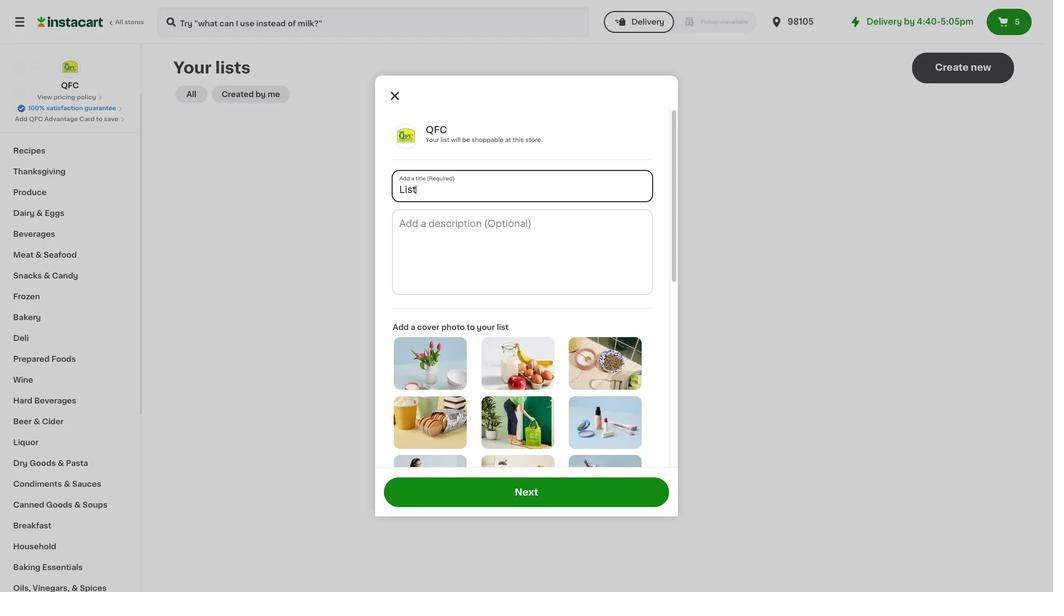 Task type: vqa. For each thing, say whether or not it's contained in the screenshot.
FL inside Kirkland Signature Sparkling Water, Variety Pack, 12 fl oz, 35 ct
no



Task type: locate. For each thing, give the bounding box(es) containing it.
0 horizontal spatial delivery
[[632, 18, 665, 26]]

1 horizontal spatial lists
[[527, 240, 546, 248]]

add inside "link"
[[15, 116, 28, 122]]

to for save
[[96, 116, 103, 122]]

1 vertical spatial qfc logo image
[[393, 124, 419, 149]]

98105
[[788, 18, 814, 26]]

0 vertical spatial be
[[463, 137, 470, 143]]

a small white vase of pink tulips, a stack of 3 white bowls, and a rolled napkin. image
[[394, 338, 467, 390]]

0 horizontal spatial qfc logo image
[[60, 57, 80, 78]]

all left stores
[[115, 19, 123, 25]]

beer
[[13, 418, 32, 426]]

1 vertical spatial your
[[426, 137, 439, 143]]

create new
[[936, 63, 992, 72]]

& for meat
[[35, 251, 42, 259]]

produce
[[13, 189, 47, 197]]

1 horizontal spatial add
[[393, 324, 409, 332]]

qfc inside the qfc your list will be shoppable at this store.
[[426, 126, 448, 134]]

to left your
[[467, 324, 475, 332]]

condiments & sauces link
[[7, 474, 133, 495]]

2 horizontal spatial qfc
[[426, 126, 448, 134]]

2 vertical spatial qfc
[[426, 126, 448, 134]]

& left 'eggs'
[[36, 210, 43, 217]]

be inside the qfc your list will be shoppable at this store.
[[463, 137, 470, 143]]

0 vertical spatial all
[[115, 19, 123, 25]]

1 vertical spatial all
[[187, 91, 197, 98]]

1 horizontal spatial qfc
[[61, 82, 79, 89]]

satisfaction
[[46, 105, 83, 111]]

1 vertical spatial by
[[256, 91, 266, 98]]

& left sauces
[[64, 481, 70, 489]]

you
[[547, 240, 562, 248]]

0 horizontal spatial be
[[463, 137, 470, 143]]

list right your
[[497, 324, 509, 332]]

0 vertical spatial will
[[451, 137, 461, 143]]

be left saved
[[605, 240, 615, 248]]

again
[[55, 86, 77, 94]]

goods up condiments
[[29, 460, 56, 468]]

by inside button
[[256, 91, 266, 98]]

delivery by 4:40-5:05pm
[[867, 18, 974, 26]]

all inside 'button'
[[187, 91, 197, 98]]

1 vertical spatial goods
[[46, 502, 73, 509]]

all down your lists
[[187, 91, 197, 98]]

will left shoppable
[[451, 137, 461, 143]]

shop
[[31, 64, 51, 72]]

eggs
[[45, 210, 64, 217]]

add qfc advantage card to save link
[[15, 115, 125, 124]]

1 horizontal spatial your
[[426, 137, 439, 143]]

98105 button
[[771, 7, 837, 37]]

list
[[441, 137, 450, 143], [497, 324, 509, 332]]

to inside the list_add_items dialog
[[467, 324, 475, 332]]

beverages up cider
[[34, 397, 76, 405]]

& right 'meat'
[[35, 251, 42, 259]]

breakfast link
[[7, 516, 133, 537]]

1 horizontal spatial be
[[605, 240, 615, 248]]

1 horizontal spatial by
[[905, 18, 916, 26]]

lists left the 'you'
[[527, 240, 546, 248]]

new
[[972, 63, 992, 72]]

1 horizontal spatial delivery
[[867, 18, 903, 26]]

0 horizontal spatial lists
[[31, 108, 50, 116]]

1 vertical spatial add
[[393, 324, 409, 332]]

by left 'me' at the left top of page
[[256, 91, 266, 98]]

1 horizontal spatial will
[[591, 240, 603, 248]]

will inside the qfc your list will be shoppable at this store.
[[451, 137, 461, 143]]

lists you create will be saved here.
[[527, 240, 661, 248]]

0 horizontal spatial all
[[115, 19, 123, 25]]

lists
[[31, 108, 50, 116], [527, 240, 546, 248]]

& for beer
[[34, 418, 40, 426]]

all
[[115, 19, 123, 25], [187, 91, 197, 98]]

beverages inside hard beverages link
[[34, 397, 76, 405]]

& inside 'link'
[[64, 481, 70, 489]]

dairy & eggs
[[13, 210, 64, 217]]

be left shoppable
[[463, 137, 470, 143]]

0 horizontal spatial to
[[96, 116, 103, 122]]

add
[[15, 116, 28, 122], [393, 324, 409, 332]]

0 vertical spatial lists
[[31, 108, 50, 116]]

here.
[[642, 240, 661, 248]]

a jar of flour, a stick of sliced butter, 3 granny smith apples, a carton of 7 eggs. image
[[482, 456, 555, 508]]

0 vertical spatial list
[[441, 137, 450, 143]]

add inside dialog
[[393, 324, 409, 332]]

None text field
[[393, 210, 653, 295]]

0 horizontal spatial by
[[256, 91, 266, 98]]

0 vertical spatial by
[[905, 18, 916, 26]]

bakery link
[[7, 307, 133, 328]]

shoppable
[[472, 137, 504, 143]]

0 vertical spatial to
[[96, 116, 103, 122]]

& right beer on the bottom of the page
[[34, 418, 40, 426]]

delivery inside delivery button
[[632, 18, 665, 26]]

1 vertical spatial will
[[591, 240, 603, 248]]

canned
[[13, 502, 44, 509]]

will
[[451, 137, 461, 143], [591, 240, 603, 248]]

shop link
[[7, 57, 133, 79]]

create
[[564, 240, 589, 248]]

pricing
[[54, 94, 75, 100]]

0 vertical spatial goods
[[29, 460, 56, 468]]

delivery by 4:40-5:05pm link
[[850, 15, 974, 29]]

1 horizontal spatial qfc logo image
[[393, 124, 419, 149]]

100%
[[28, 105, 45, 111]]

all stores
[[115, 19, 144, 25]]

1 horizontal spatial to
[[467, 324, 475, 332]]

it
[[48, 86, 54, 94]]

qfc logo image
[[60, 57, 80, 78], [393, 124, 419, 149]]

1 vertical spatial beverages
[[34, 397, 76, 405]]

advantage
[[44, 116, 78, 122]]

will right 'create'
[[591, 240, 603, 248]]

pressed powder, foundation, lip stick, and makeup brushes. image
[[569, 397, 642, 449]]

stores
[[125, 19, 144, 25]]

beer & cider link
[[7, 412, 133, 433]]

dairy & eggs link
[[7, 203, 133, 224]]

Add a title (Required) text field
[[393, 171, 653, 202]]

by for created
[[256, 91, 266, 98]]

&
[[36, 210, 43, 217], [35, 251, 42, 259], [44, 272, 50, 280], [34, 418, 40, 426], [58, 460, 64, 468], [64, 481, 70, 489], [74, 502, 81, 509]]

liquor link
[[7, 433, 133, 453]]

0 horizontal spatial list
[[441, 137, 450, 143]]

1 vertical spatial lists
[[527, 240, 546, 248]]

& left soups
[[74, 502, 81, 509]]

qfc inside "link"
[[29, 116, 43, 122]]

0 horizontal spatial add
[[15, 116, 28, 122]]

to down guarantee at the top left
[[96, 116, 103, 122]]

1 vertical spatial to
[[467, 324, 475, 332]]

0 horizontal spatial your
[[173, 60, 212, 76]]

0 horizontal spatial qfc
[[29, 116, 43, 122]]

1 vertical spatial be
[[605, 240, 615, 248]]

qfc link
[[60, 57, 80, 91]]

goods down the condiments & sauces at the left bottom of the page
[[46, 502, 73, 509]]

add left "a"
[[393, 324, 409, 332]]

buy it again link
[[7, 79, 133, 101]]

condiments & sauces
[[13, 481, 101, 489]]

beverages down 'dairy & eggs'
[[13, 231, 55, 238]]

to inside "link"
[[96, 116, 103, 122]]

None search field
[[157, 7, 590, 37]]

none text field inside the list_add_items dialog
[[393, 210, 653, 295]]

created
[[222, 91, 254, 98]]

an shopper setting a bag of groceries down at someone's door. image
[[482, 397, 555, 449]]

0 horizontal spatial will
[[451, 137, 461, 143]]

your
[[173, 60, 212, 76], [426, 137, 439, 143]]

by for delivery
[[905, 18, 916, 26]]

5:05pm
[[941, 18, 974, 26]]

lists down view
[[31, 108, 50, 116]]

list left shoppable
[[441, 137, 450, 143]]

thanksgiving link
[[7, 161, 133, 182]]

deli
[[13, 335, 29, 343]]

delivery inside delivery by 4:40-5:05pm link
[[867, 18, 903, 26]]

an apple, a small pitcher of milk, a banana, and a carton of 6 eggs. image
[[482, 338, 555, 390]]

create
[[936, 63, 969, 72]]

by left 4:40- in the top right of the page
[[905, 18, 916, 26]]

be
[[463, 137, 470, 143], [605, 240, 615, 248]]

qfc for qfc your list will be shoppable at this store.
[[426, 126, 448, 134]]

goods
[[29, 460, 56, 468], [46, 502, 73, 509]]

1 vertical spatial qfc
[[29, 116, 43, 122]]

next button
[[384, 478, 670, 507]]

0 vertical spatial beverages
[[13, 231, 55, 238]]

1 vertical spatial list
[[497, 324, 509, 332]]

this
[[513, 137, 524, 143]]

0 vertical spatial qfc
[[61, 82, 79, 89]]

& left candy
[[44, 272, 50, 280]]

by
[[905, 18, 916, 26], [256, 91, 266, 98]]

hard beverages link
[[7, 391, 133, 412]]

qfc logo image inside the list_add_items dialog
[[393, 124, 419, 149]]

0 vertical spatial add
[[15, 116, 28, 122]]

your inside the qfc your list will be shoppable at this store.
[[426, 137, 439, 143]]

list inside the qfc your list will be shoppable at this store.
[[441, 137, 450, 143]]

add up recipes
[[15, 116, 28, 122]]

baking essentials link
[[7, 558, 133, 579]]

1 horizontal spatial all
[[187, 91, 197, 98]]

liquor
[[13, 439, 38, 447]]



Task type: describe. For each thing, give the bounding box(es) containing it.
all stores link
[[37, 7, 145, 37]]

recipes link
[[7, 141, 133, 161]]

bakery
[[13, 314, 41, 322]]

seafood
[[44, 251, 77, 259]]

breakfast
[[13, 523, 51, 530]]

a
[[411, 324, 416, 332]]

& for snacks
[[44, 272, 50, 280]]

will for qfc
[[451, 137, 461, 143]]

lists link
[[7, 101, 133, 123]]

prepared
[[13, 356, 50, 363]]

0 vertical spatial qfc logo image
[[60, 57, 80, 78]]

thanksgiving
[[13, 168, 66, 176]]

create new button
[[913, 53, 1015, 83]]

prepared foods
[[13, 356, 76, 363]]

1 horizontal spatial list
[[497, 324, 509, 332]]

all for all stores
[[115, 19, 123, 25]]

all for all
[[187, 91, 197, 98]]

buy it again
[[31, 86, 77, 94]]

add for add qfc advantage card to save
[[15, 116, 28, 122]]

prepared foods link
[[7, 349, 133, 370]]

your lists
[[173, 60, 251, 76]]

qfc your list will be shoppable at this store.
[[426, 126, 543, 143]]

recipes
[[13, 147, 45, 155]]

pasta
[[66, 460, 88, 468]]

deli link
[[7, 328, 133, 349]]

a bar of chocolate cut in half, a yellow pint of white ice cream, a green pint of white ice cream, an open pack of cookies, and a stack of ice cream sandwiches. image
[[394, 397, 467, 449]]

buy
[[31, 86, 46, 94]]

lists for lists you create will be saved here.
[[527, 240, 546, 248]]

store.
[[526, 137, 543, 143]]

instacart logo image
[[37, 15, 103, 29]]

add for add a cover photo to your list
[[393, 324, 409, 332]]

created by me
[[222, 91, 280, 98]]

guarantee
[[84, 105, 116, 111]]

cover
[[417, 324, 440, 332]]

your
[[477, 324, 495, 332]]

100% satisfaction guarantee button
[[17, 102, 123, 113]]

beverages inside beverages link
[[13, 231, 55, 238]]

save
[[104, 116, 118, 122]]

canned goods & soups
[[13, 502, 108, 509]]

sauces
[[72, 481, 101, 489]]

4:40-
[[918, 18, 941, 26]]

beverages link
[[7, 224, 133, 245]]

5
[[1016, 18, 1021, 26]]

5 button
[[987, 9, 1032, 35]]

all button
[[176, 86, 207, 103]]

& for condiments
[[64, 481, 70, 489]]

service type group
[[604, 11, 758, 33]]

0 vertical spatial your
[[173, 60, 212, 76]]

baking
[[13, 564, 40, 572]]

& left pasta
[[58, 460, 64, 468]]

photo
[[442, 324, 465, 332]]

household
[[13, 543, 56, 551]]

a bulb of garlic, a bowl of salt, a bowl of pepper, a bowl of cut celery. image
[[569, 338, 642, 390]]

wine link
[[7, 370, 133, 391]]

list_add_items dialog
[[375, 76, 678, 593]]

will for lists
[[591, 240, 603, 248]]

add qfc advantage card to save
[[15, 116, 118, 122]]

goods for canned
[[46, 502, 73, 509]]

add a cover photo to your list
[[393, 324, 509, 332]]

dry goods & pasta
[[13, 460, 88, 468]]

100% satisfaction guarantee
[[28, 105, 116, 111]]

be for lists
[[605, 240, 615, 248]]

be for qfc
[[463, 137, 470, 143]]

frozen link
[[7, 287, 133, 307]]

dry goods & pasta link
[[7, 453, 133, 474]]

baking essentials
[[13, 564, 83, 572]]

delivery button
[[604, 11, 675, 33]]

condiments
[[13, 481, 62, 489]]

household link
[[7, 537, 133, 558]]

delivery for delivery by 4:40-5:05pm
[[867, 18, 903, 26]]

a keyboard, mouse, notebook, cup of pencils, wire cable. image
[[569, 456, 642, 508]]

hard
[[13, 397, 32, 405]]

qfc for qfc
[[61, 82, 79, 89]]

hard beverages
[[13, 397, 76, 405]]

canned goods & soups link
[[7, 495, 133, 516]]

created by me button
[[212, 86, 290, 103]]

& for dairy
[[36, 210, 43, 217]]

candy
[[52, 272, 78, 280]]

view pricing policy link
[[37, 93, 103, 102]]

a woman sitting on a chair wearing headphones holding a drink in her hand with a small brown dog on the floor by her side. image
[[394, 456, 467, 508]]

lists for lists
[[31, 108, 50, 116]]

delivery for delivery
[[632, 18, 665, 26]]

card
[[79, 116, 95, 122]]

snacks & candy
[[13, 272, 78, 280]]

essentials
[[42, 564, 83, 572]]

to for your
[[467, 324, 475, 332]]

snacks & candy link
[[7, 266, 133, 287]]

policy
[[77, 94, 96, 100]]

meat & seafood link
[[7, 245, 133, 266]]

soups
[[83, 502, 108, 509]]

meat & seafood
[[13, 251, 77, 259]]

lists
[[215, 60, 251, 76]]

goods for dry
[[29, 460, 56, 468]]

view pricing policy
[[37, 94, 96, 100]]

wine
[[13, 377, 33, 384]]

meat
[[13, 251, 34, 259]]

at
[[506, 137, 512, 143]]



